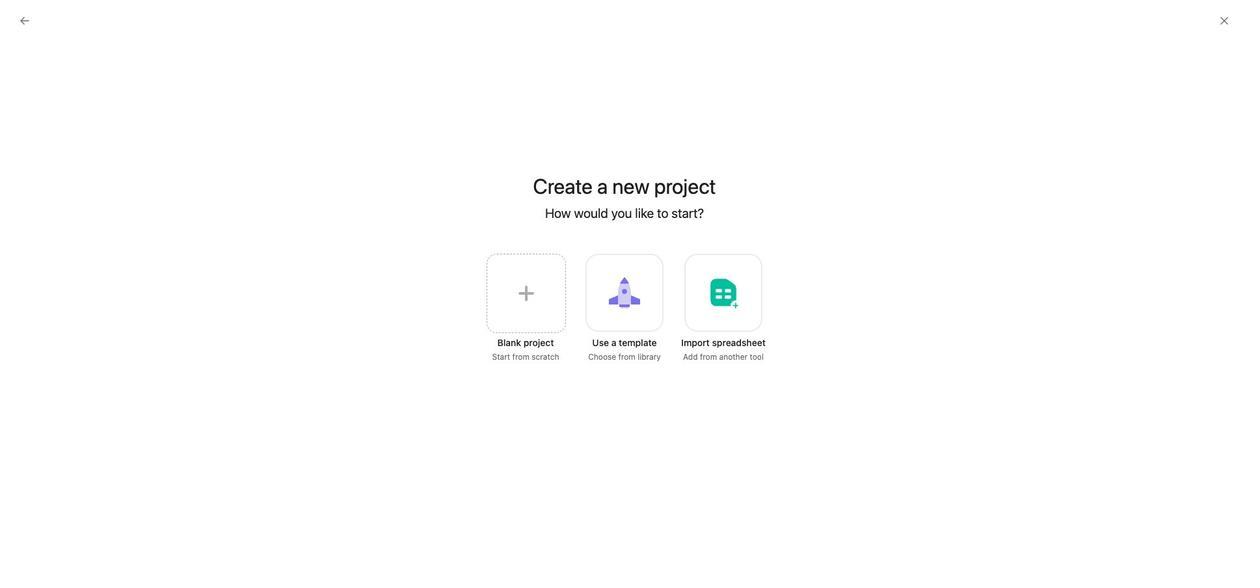 Task type: vqa. For each thing, say whether or not it's contained in the screenshot.
Close image on the top right's Go back Image
yes



Task type: describe. For each thing, give the bounding box(es) containing it.
5 list item from the top
[[308, 346, 693, 370]]

1 list item from the top
[[308, 253, 693, 276]]

list image
[[733, 284, 748, 300]]

list image
[[733, 331, 748, 347]]



Task type: locate. For each thing, give the bounding box(es) containing it.
hide sidebar image
[[17, 10, 27, 21]]

go back image
[[20, 16, 30, 26], [20, 16, 30, 26]]

list item
[[308, 253, 693, 276], [308, 276, 693, 299], [308, 299, 693, 323], [308, 323, 693, 346], [308, 346, 693, 370]]

close image
[[1220, 16, 1230, 26], [1220, 16, 1230, 26]]

4 list item from the top
[[308, 323, 693, 346]]

3 list item from the top
[[308, 299, 693, 323]]

2 list item from the top
[[308, 276, 693, 299]]



